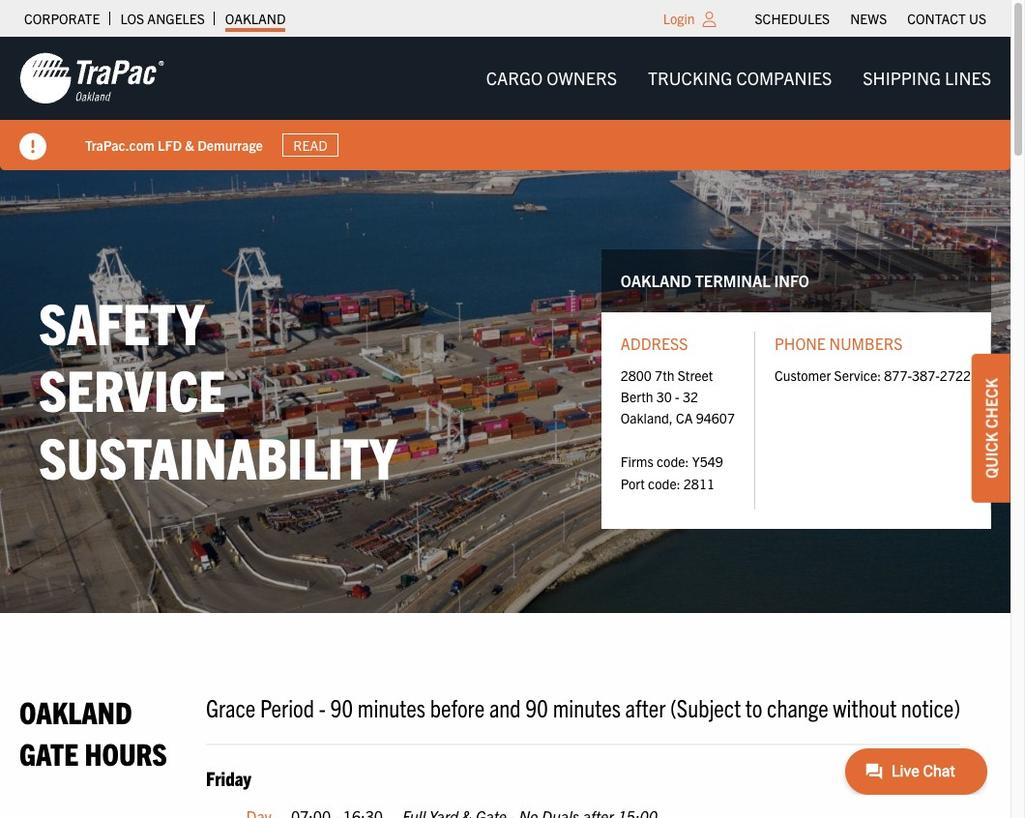 Task type: describe. For each thing, give the bounding box(es) containing it.
service:
[[835, 366, 881, 384]]

2811
[[684, 475, 715, 492]]

hours
[[85, 734, 167, 772]]

shipping lines
[[863, 67, 992, 89]]

address
[[621, 334, 688, 353]]

oakland for oakland terminal info
[[621, 270, 692, 290]]

numbers
[[830, 334, 903, 353]]

oakland image
[[19, 51, 164, 105]]

30
[[657, 388, 672, 405]]

los angeles
[[120, 10, 205, 27]]

oakland terminal info
[[621, 270, 810, 290]]

grace period - 90 minutes before and 90 minutes after (subject to change without notice)
[[206, 691, 961, 722]]

quick check
[[982, 378, 1001, 479]]

firms code:  y549 port code:  2811
[[621, 453, 723, 492]]

and
[[489, 691, 521, 722]]

phone
[[775, 334, 826, 353]]

login
[[663, 10, 695, 27]]

trapac.com lfd & demurrage
[[85, 136, 263, 153]]

login link
[[663, 10, 695, 27]]

berth
[[621, 388, 654, 405]]

firms
[[621, 453, 654, 470]]

cargo owners
[[486, 67, 617, 89]]

oakland link
[[225, 5, 286, 32]]

schedules
[[755, 10, 830, 27]]

safety service sustainability
[[39, 286, 397, 492]]

trapac.com
[[85, 136, 155, 153]]

contact us link
[[908, 5, 987, 32]]

cargo owners link
[[471, 59, 633, 98]]

owners
[[547, 67, 617, 89]]

7th
[[655, 366, 675, 384]]

2800 7th street berth 30 - 32 oakland, ca 94607
[[621, 366, 735, 427]]

(subject
[[670, 691, 741, 722]]

contact us
[[908, 10, 987, 27]]

friday
[[206, 766, 251, 790]]

lines
[[945, 67, 992, 89]]

contact
[[908, 10, 966, 27]]

los angeles link
[[120, 5, 205, 32]]

street
[[678, 366, 713, 384]]

oakland gate hours
[[19, 692, 167, 772]]

companies
[[737, 67, 832, 89]]

customer service: 877-387-2722
[[775, 366, 971, 384]]

port
[[621, 475, 645, 492]]

387-
[[912, 366, 940, 384]]

angeles
[[147, 10, 205, 27]]

trucking
[[648, 67, 733, 89]]



Task type: locate. For each thing, give the bounding box(es) containing it.
sustainability
[[39, 421, 397, 492]]

change
[[767, 691, 829, 722]]

94607
[[696, 410, 735, 427]]

90 right period
[[330, 691, 353, 722]]

0 vertical spatial code:
[[657, 453, 689, 470]]

oakland for oakland gate hours
[[19, 692, 132, 730]]

cargo
[[486, 67, 543, 89]]

to
[[746, 691, 763, 722]]

us
[[969, 10, 987, 27]]

2 vertical spatial oakland
[[19, 692, 132, 730]]

read link
[[282, 133, 339, 157]]

without
[[833, 691, 897, 722]]

minutes
[[358, 691, 426, 722], [553, 691, 621, 722]]

1 vertical spatial code:
[[648, 475, 681, 492]]

0 horizontal spatial minutes
[[358, 691, 426, 722]]

info
[[774, 270, 810, 290]]

code: up 2811
[[657, 453, 689, 470]]

grace
[[206, 691, 256, 722]]

phone numbers
[[775, 334, 903, 353]]

oakland up the "gate"
[[19, 692, 132, 730]]

2 90 from the left
[[526, 691, 549, 722]]

minutes left after
[[553, 691, 621, 722]]

demurrage
[[198, 136, 263, 153]]

oakland right angeles
[[225, 10, 286, 27]]

trucking companies
[[648, 67, 832, 89]]

check
[[982, 378, 1001, 429]]

banner
[[0, 37, 1026, 170]]

service
[[39, 354, 226, 424]]

0 horizontal spatial 90
[[330, 691, 353, 722]]

oakland
[[225, 10, 286, 27], [621, 270, 692, 290], [19, 692, 132, 730]]

1 vertical spatial menu bar
[[471, 59, 1007, 98]]

after
[[626, 691, 666, 722]]

2 horizontal spatial oakland
[[621, 270, 692, 290]]

trucking companies link
[[633, 59, 848, 98]]

solid image
[[19, 134, 46, 161]]

menu bar containing cargo owners
[[471, 59, 1007, 98]]

minutes left before
[[358, 691, 426, 722]]

los
[[120, 10, 144, 27]]

0 vertical spatial oakland
[[225, 10, 286, 27]]

shipping lines link
[[848, 59, 1007, 98]]

corporate
[[24, 10, 100, 27]]

10/13/2023
[[874, 766, 961, 790]]

quick
[[982, 432, 1001, 479]]

-
[[675, 388, 680, 405], [319, 691, 326, 722]]

oakland up address
[[621, 270, 692, 290]]

1 horizontal spatial oakland
[[225, 10, 286, 27]]

&
[[185, 136, 194, 153]]

schedules link
[[755, 5, 830, 32]]

877-
[[885, 366, 912, 384]]

ca
[[676, 410, 693, 427]]

2800
[[621, 366, 652, 384]]

code:
[[657, 453, 689, 470], [648, 475, 681, 492]]

- right period
[[319, 691, 326, 722]]

1 vertical spatial oakland
[[621, 270, 692, 290]]

menu bar down the light image
[[471, 59, 1007, 98]]

light image
[[703, 12, 717, 27]]

2722
[[940, 366, 971, 384]]

- inside 2800 7th street berth 30 - 32 oakland, ca 94607
[[675, 388, 680, 405]]

menu bar
[[745, 5, 997, 32], [471, 59, 1007, 98]]

banner containing cargo owners
[[0, 37, 1026, 170]]

1 90 from the left
[[330, 691, 353, 722]]

1 horizontal spatial -
[[675, 388, 680, 405]]

1 horizontal spatial minutes
[[553, 691, 621, 722]]

customer
[[775, 366, 831, 384]]

lfd
[[158, 136, 182, 153]]

90 right and
[[526, 691, 549, 722]]

read
[[294, 136, 328, 154]]

32
[[683, 388, 699, 405]]

0 horizontal spatial -
[[319, 691, 326, 722]]

1 horizontal spatial 90
[[526, 691, 549, 722]]

code: right port at the right bottom of the page
[[648, 475, 681, 492]]

news link
[[851, 5, 887, 32]]

0 vertical spatial -
[[675, 388, 680, 405]]

1 vertical spatial -
[[319, 691, 326, 722]]

2 minutes from the left
[[553, 691, 621, 722]]

- right 30
[[675, 388, 680, 405]]

1 minutes from the left
[[358, 691, 426, 722]]

90
[[330, 691, 353, 722], [526, 691, 549, 722]]

menu bar inside "banner"
[[471, 59, 1007, 98]]

0 vertical spatial menu bar
[[745, 5, 997, 32]]

period
[[260, 691, 314, 722]]

y549
[[692, 453, 723, 470]]

corporate link
[[24, 5, 100, 32]]

before
[[430, 691, 485, 722]]

oakland,
[[621, 410, 673, 427]]

0 horizontal spatial oakland
[[19, 692, 132, 730]]

shipping
[[863, 67, 941, 89]]

menu bar containing schedules
[[745, 5, 997, 32]]

menu bar up shipping on the right top
[[745, 5, 997, 32]]

news
[[851, 10, 887, 27]]

quick check link
[[972, 354, 1011, 503]]

oakland inside oakland gate hours
[[19, 692, 132, 730]]

safety
[[39, 286, 204, 357]]

gate
[[19, 734, 79, 772]]

oakland for oakland
[[225, 10, 286, 27]]

notice)
[[902, 691, 961, 722]]

terminal
[[695, 270, 771, 290]]



Task type: vqa. For each thing, say whether or not it's contained in the screenshot.
Cargo Owners
yes



